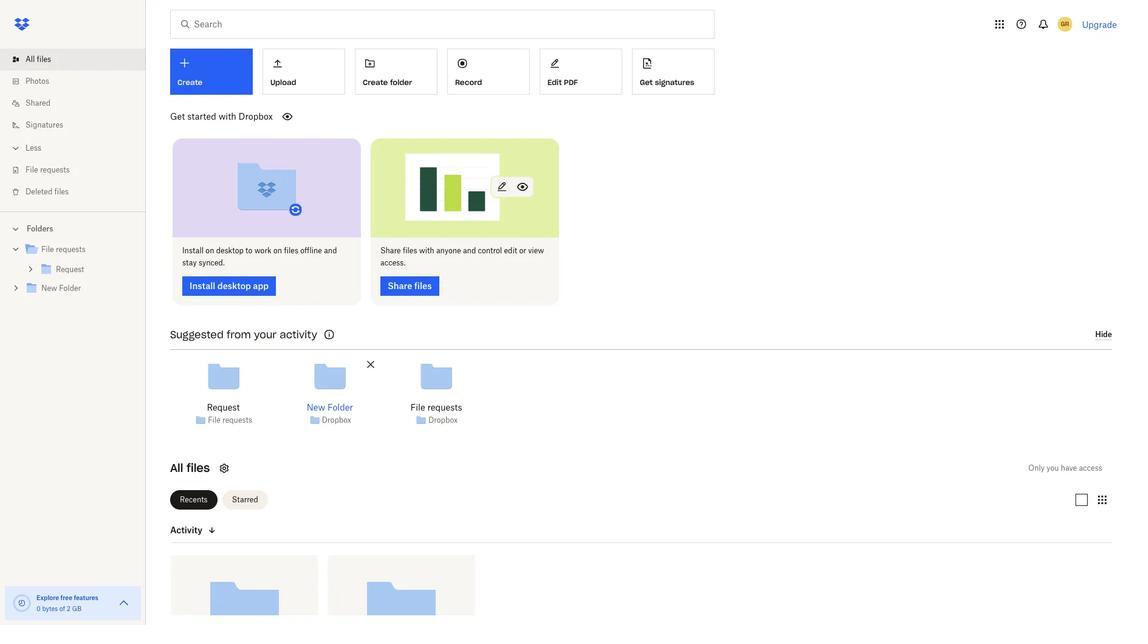 Task type: vqa. For each thing, say whether or not it's contained in the screenshot.
All in the LIST ITEM
yes



Task type: locate. For each thing, give the bounding box(es) containing it.
Search in folder "Dropbox" text field
[[194, 18, 690, 31]]

0 vertical spatial request
[[56, 265, 84, 274]]

share inside share files with anyone and control edit or view access.
[[381, 246, 401, 255]]

1 vertical spatial get
[[170, 111, 185, 122]]

0 vertical spatial new folder link
[[24, 281, 136, 297]]

create
[[363, 78, 388, 87], [178, 78, 203, 87]]

upload button
[[263, 49, 345, 95]]

1 vertical spatial share
[[388, 281, 413, 291]]

access
[[1080, 464, 1103, 473]]

activity button
[[170, 524, 272, 538]]

0 horizontal spatial get
[[170, 111, 185, 122]]

1 horizontal spatial on
[[274, 246, 282, 255]]

requests inside group
[[56, 245, 86, 254]]

2 and from the left
[[463, 246, 476, 255]]

get left signatures
[[640, 78, 653, 87]]

request
[[56, 265, 84, 274], [207, 402, 240, 413]]

1 horizontal spatial request
[[207, 402, 240, 413]]

install down synced.
[[190, 281, 215, 291]]

new
[[41, 284, 57, 293], [307, 402, 325, 413]]

0 vertical spatial new
[[41, 284, 57, 293]]

files up photos
[[37, 55, 51, 64]]

1 vertical spatial new folder
[[307, 402, 353, 413]]

get for get started with dropbox
[[170, 111, 185, 122]]

1 horizontal spatial all files
[[170, 461, 210, 475]]

file
[[26, 165, 38, 175], [41, 245, 54, 254], [411, 402, 425, 413], [208, 416, 221, 425]]

0 vertical spatial all files
[[26, 55, 51, 64]]

1 horizontal spatial new folder
[[307, 402, 353, 413]]

with left the anyone
[[419, 246, 435, 255]]

0
[[36, 606, 41, 613]]

create button
[[170, 49, 253, 95]]

0 horizontal spatial create
[[178, 78, 203, 87]]

folder, file requests row
[[171, 555, 318, 626]]

desktop left app at left
[[218, 281, 251, 291]]

0 vertical spatial with
[[219, 111, 236, 122]]

hide button
[[1096, 330, 1113, 340]]

upload
[[271, 78, 296, 87]]

files right deleted
[[54, 187, 69, 196]]

get signatures button
[[632, 49, 715, 95]]

file requests inside group
[[41, 245, 86, 254]]

stay
[[182, 258, 197, 267]]

share files with anyone and control edit or view access.
[[381, 246, 544, 267]]

folder
[[59, 284, 81, 293], [328, 402, 353, 413]]

less image
[[10, 142, 22, 154]]

0 horizontal spatial and
[[324, 246, 337, 255]]

2 horizontal spatial dropbox
[[429, 416, 458, 425]]

1 horizontal spatial new
[[307, 402, 325, 413]]

desktop inside button
[[218, 281, 251, 291]]

desktop inside install on desktop to work on files offline and stay synced.
[[216, 246, 244, 255]]

new folder
[[41, 284, 81, 293], [307, 402, 353, 413]]

with
[[219, 111, 236, 122], [419, 246, 435, 255]]

create inside popup button
[[178, 78, 203, 87]]

1 dropbox link from the left
[[322, 415, 351, 427]]

1 vertical spatial request
[[207, 402, 240, 413]]

0 horizontal spatial all files
[[26, 55, 51, 64]]

all files up photos
[[26, 55, 51, 64]]

1 vertical spatial new folder link
[[307, 401, 353, 414]]

1 horizontal spatial dropbox
[[322, 416, 351, 425]]

access.
[[381, 258, 406, 267]]

deleted
[[26, 187, 52, 196]]

install up 'stay'
[[182, 246, 204, 255]]

create up started on the left of the page
[[178, 78, 203, 87]]

files left folder settings icon
[[187, 461, 210, 475]]

you
[[1047, 464, 1060, 473]]

0 horizontal spatial dropbox link
[[322, 415, 351, 427]]

share files
[[388, 281, 432, 291]]

desktop
[[216, 246, 244, 255], [218, 281, 251, 291]]

0 horizontal spatial on
[[206, 246, 214, 255]]

install inside button
[[190, 281, 215, 291]]

on
[[206, 246, 214, 255], [274, 246, 282, 255]]

install desktop app
[[190, 281, 269, 291]]

0 vertical spatial all
[[26, 55, 35, 64]]

from
[[227, 329, 251, 341]]

share inside button
[[388, 281, 413, 291]]

0 vertical spatial desktop
[[216, 246, 244, 255]]

1 on from the left
[[206, 246, 214, 255]]

and right offline
[[324, 246, 337, 255]]

of
[[59, 606, 65, 613]]

install inside install on desktop to work on files offline and stay synced.
[[182, 246, 204, 255]]

file requests link inside group
[[24, 242, 136, 258]]

desktop left to
[[216, 246, 244, 255]]

1 vertical spatial with
[[419, 246, 435, 255]]

shared link
[[10, 92, 146, 114]]

shared
[[26, 99, 50, 108]]

get
[[640, 78, 653, 87], [170, 111, 185, 122]]

0 vertical spatial new folder
[[41, 284, 81, 293]]

files left offline
[[284, 246, 299, 255]]

anyone
[[437, 246, 461, 255]]

edit
[[548, 78, 562, 87]]

request link
[[39, 262, 136, 278], [207, 401, 240, 414]]

have
[[1062, 464, 1078, 473]]

1 horizontal spatial get
[[640, 78, 653, 87]]

all up recents
[[170, 461, 183, 475]]

0 vertical spatial folder
[[59, 284, 81, 293]]

file requests link
[[10, 159, 146, 181], [24, 242, 136, 258], [411, 401, 462, 414], [208, 415, 252, 427]]

file inside group
[[41, 245, 54, 254]]

and inside share files with anyone and control edit or view access.
[[463, 246, 476, 255]]

your
[[254, 329, 277, 341]]

share
[[381, 246, 401, 255], [388, 281, 413, 291]]

1 horizontal spatial and
[[463, 246, 476, 255]]

with for files
[[419, 246, 435, 255]]

on right work
[[274, 246, 282, 255]]

group containing file requests
[[0, 238, 146, 308]]

0 horizontal spatial request
[[56, 265, 84, 274]]

0 horizontal spatial new
[[41, 284, 57, 293]]

2 dropbox link from the left
[[429, 415, 458, 427]]

0 vertical spatial get
[[640, 78, 653, 87]]

only
[[1029, 464, 1045, 473]]

1 vertical spatial all
[[170, 461, 183, 475]]

install for install desktop app
[[190, 281, 215, 291]]

folders
[[27, 224, 53, 233]]

folder, new folder row
[[328, 555, 475, 626]]

share up access.
[[381, 246, 401, 255]]

and
[[324, 246, 337, 255], [463, 246, 476, 255]]

all
[[26, 55, 35, 64], [170, 461, 183, 475]]

0 horizontal spatial all
[[26, 55, 35, 64]]

0 horizontal spatial folder
[[59, 284, 81, 293]]

with for started
[[219, 111, 236, 122]]

1 horizontal spatial create
[[363, 78, 388, 87]]

all up photos
[[26, 55, 35, 64]]

dropbox
[[239, 111, 273, 122], [322, 416, 351, 425], [429, 416, 458, 425]]

get started with dropbox
[[170, 111, 273, 122]]

0 vertical spatial install
[[182, 246, 204, 255]]

with inside share files with anyone and control edit or view access.
[[419, 246, 435, 255]]

get signatures
[[640, 78, 695, 87]]

1 vertical spatial new
[[307, 402, 325, 413]]

files up access.
[[403, 246, 417, 255]]

edit
[[504, 246, 518, 255]]

group
[[0, 238, 146, 308]]

files
[[37, 55, 51, 64], [54, 187, 69, 196], [284, 246, 299, 255], [403, 246, 417, 255], [415, 281, 432, 291], [187, 461, 210, 475]]

get inside get signatures 'button'
[[640, 78, 653, 87]]

1 horizontal spatial request link
[[207, 401, 240, 414]]

1 vertical spatial request link
[[207, 401, 240, 414]]

1 horizontal spatial all
[[170, 461, 183, 475]]

hide
[[1096, 330, 1113, 339]]

gr button
[[1056, 15, 1075, 34]]

signatures
[[26, 120, 63, 130]]

0 vertical spatial share
[[381, 246, 401, 255]]

upgrade link
[[1083, 19, 1118, 29]]

dropbox link
[[322, 415, 351, 427], [429, 415, 458, 427]]

share for share files with anyone and control edit or view access.
[[381, 246, 401, 255]]

with right started on the left of the page
[[219, 111, 236, 122]]

list
[[0, 41, 146, 212]]

photos
[[26, 77, 49, 86]]

photos link
[[10, 71, 146, 92]]

all files up recents
[[170, 461, 210, 475]]

install
[[182, 246, 204, 255], [190, 281, 215, 291]]

all files link
[[10, 49, 146, 71]]

1 vertical spatial desktop
[[218, 281, 251, 291]]

install desktop app button
[[182, 276, 276, 296]]

recents button
[[170, 491, 217, 510]]

get left started on the left of the page
[[170, 111, 185, 122]]

starred
[[232, 496, 258, 505]]

only you have access
[[1029, 464, 1103, 473]]

1 vertical spatial install
[[190, 281, 215, 291]]

new folder link
[[24, 281, 136, 297], [307, 401, 353, 414]]

dropbox image
[[10, 12, 34, 36]]

share for share files
[[388, 281, 413, 291]]

recents
[[180, 496, 208, 505]]

files down share files with anyone and control edit or view access.
[[415, 281, 432, 291]]

1 horizontal spatial folder
[[328, 402, 353, 413]]

or
[[520, 246, 527, 255]]

file requests
[[26, 165, 70, 175], [41, 245, 86, 254], [411, 402, 462, 413], [208, 416, 252, 425]]

create folder
[[363, 78, 412, 87]]

features
[[74, 595, 98, 602]]

1 horizontal spatial with
[[419, 246, 435, 255]]

install on desktop to work on files offline and stay synced.
[[182, 246, 337, 267]]

deleted files link
[[10, 181, 146, 203]]

1 and from the left
[[324, 246, 337, 255]]

edit pdf
[[548, 78, 578, 87]]

0 horizontal spatial new folder link
[[24, 281, 136, 297]]

create left "folder"
[[363, 78, 388, 87]]

0 horizontal spatial with
[[219, 111, 236, 122]]

create inside button
[[363, 78, 388, 87]]

share down access.
[[388, 281, 413, 291]]

requests
[[40, 165, 70, 175], [56, 245, 86, 254], [428, 402, 462, 413], [223, 416, 252, 425]]

install for install on desktop to work on files offline and stay synced.
[[182, 246, 204, 255]]

on up synced.
[[206, 246, 214, 255]]

and inside install on desktop to work on files offline and stay synced.
[[324, 246, 337, 255]]

0 horizontal spatial request link
[[39, 262, 136, 278]]

0 horizontal spatial dropbox
[[239, 111, 273, 122]]

quota usage element
[[12, 594, 32, 614]]

all files
[[26, 55, 51, 64], [170, 461, 210, 475]]

suggested from your activity
[[170, 329, 317, 341]]

and left the control
[[463, 246, 476, 255]]

bytes
[[42, 606, 58, 613]]

1 vertical spatial folder
[[328, 402, 353, 413]]

dropbox link for requests
[[429, 415, 458, 427]]

1 horizontal spatial dropbox link
[[429, 415, 458, 427]]



Task type: describe. For each thing, give the bounding box(es) containing it.
folder
[[390, 78, 412, 87]]

list containing all files
[[0, 41, 146, 212]]

files inside install on desktop to work on files offline and stay synced.
[[284, 246, 299, 255]]

all inside list item
[[26, 55, 35, 64]]

edit pdf button
[[540, 49, 623, 95]]

dropbox for new
[[322, 416, 351, 425]]

activity
[[170, 525, 202, 536]]

2 on from the left
[[274, 246, 282, 255]]

1 horizontal spatial new folder link
[[307, 401, 353, 414]]

explore free features 0 bytes of 2 gb
[[36, 595, 98, 613]]

less
[[26, 143, 41, 153]]

1 vertical spatial all files
[[170, 461, 210, 475]]

signatures link
[[10, 114, 146, 136]]

files inside share files with anyone and control edit or view access.
[[403, 246, 417, 255]]

free
[[61, 595, 72, 602]]

files inside button
[[415, 281, 432, 291]]

share files button
[[381, 276, 439, 296]]

files inside list item
[[37, 55, 51, 64]]

started
[[187, 111, 216, 122]]

new folder link inside group
[[24, 281, 136, 297]]

new inside group
[[41, 284, 57, 293]]

all files inside all files link
[[26, 55, 51, 64]]

0 vertical spatial request link
[[39, 262, 136, 278]]

view
[[528, 246, 544, 255]]

2
[[67, 606, 70, 613]]

pdf
[[564, 78, 578, 87]]

create for create folder
[[363, 78, 388, 87]]

all files list item
[[0, 49, 146, 71]]

explore
[[36, 595, 59, 602]]

folder settings image
[[217, 461, 232, 476]]

suggested
[[170, 329, 224, 341]]

0 horizontal spatial new folder
[[41, 284, 81, 293]]

deleted files
[[26, 187, 69, 196]]

record button
[[448, 49, 530, 95]]

to
[[246, 246, 253, 255]]

offline
[[301, 246, 322, 255]]

get for get signatures
[[640, 78, 653, 87]]

starred button
[[222, 491, 268, 510]]

signatures
[[655, 78, 695, 87]]

create for create
[[178, 78, 203, 87]]

record
[[455, 78, 482, 87]]

dropbox link for folder
[[322, 415, 351, 427]]

gr
[[1062, 20, 1070, 28]]

app
[[253, 281, 269, 291]]

activity
[[280, 329, 317, 341]]

create folder button
[[355, 49, 438, 95]]

folder inside group
[[59, 284, 81, 293]]

work
[[255, 246, 272, 255]]

dropbox for file
[[429, 416, 458, 425]]

folders button
[[0, 220, 146, 238]]

synced.
[[199, 258, 225, 267]]

control
[[478, 246, 502, 255]]

upgrade
[[1083, 19, 1118, 29]]

gb
[[72, 606, 82, 613]]



